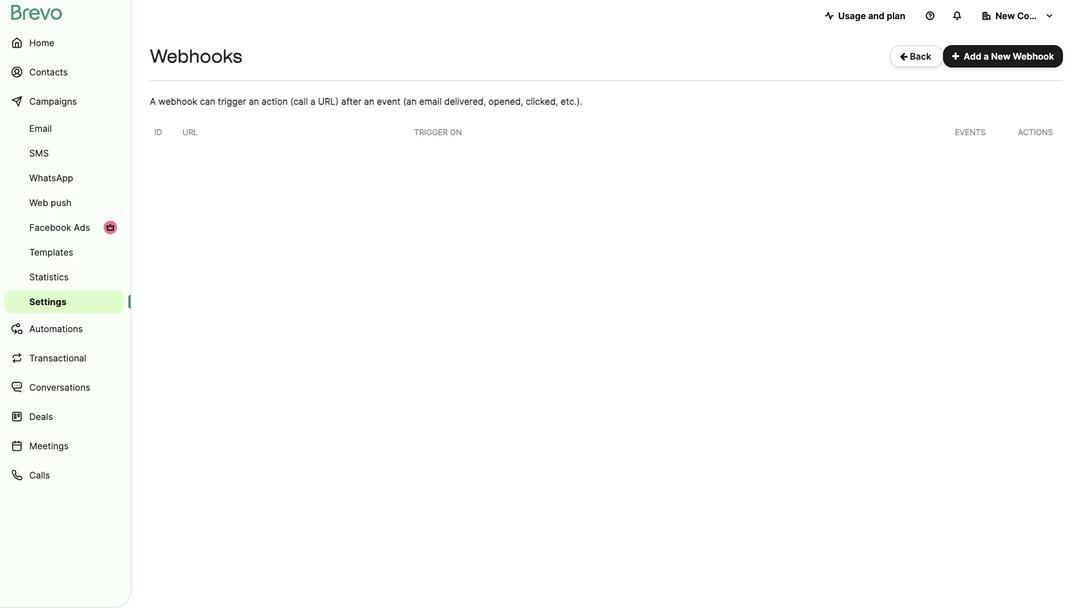 Task type: vqa. For each thing, say whether or not it's contained in the screenshot.
Add
yes



Task type: describe. For each thing, give the bounding box(es) containing it.
sms link
[[5, 142, 124, 164]]

new company
[[996, 10, 1059, 21]]

a
[[150, 96, 156, 107]]

transactional link
[[5, 345, 124, 372]]

trigger
[[414, 127, 448, 137]]

usage
[[838, 10, 866, 21]]

add
[[964, 51, 982, 62]]

web push
[[29, 197, 72, 208]]

home
[[29, 37, 54, 48]]

add a new webhook button
[[943, 45, 1063, 68]]

webhook
[[1013, 51, 1054, 62]]

sms
[[29, 148, 49, 159]]

after
[[341, 96, 361, 107]]

facebook ads link
[[5, 216, 124, 239]]

id
[[154, 127, 162, 137]]

new company button
[[973, 5, 1063, 27]]

settings link
[[5, 291, 124, 313]]

deals link
[[5, 403, 124, 430]]

can
[[200, 96, 215, 107]]

webhook
[[158, 96, 197, 107]]

and
[[868, 10, 885, 21]]

(an
[[403, 96, 417, 107]]

left___rvooi image
[[106, 223, 115, 232]]

facebook
[[29, 222, 71, 233]]

automations link
[[5, 315, 124, 342]]

plus image
[[952, 52, 959, 61]]

trigger on
[[414, 127, 462, 137]]

campaigns link
[[5, 88, 124, 115]]

web
[[29, 197, 48, 208]]

0 horizontal spatial a
[[310, 96, 315, 107]]

usage and plan
[[838, 10, 905, 21]]

webhooks
[[150, 46, 242, 67]]

back
[[908, 51, 934, 62]]

delivered,
[[444, 96, 486, 107]]

url
[[182, 127, 198, 137]]

meetings link
[[5, 432, 124, 460]]

url)
[[318, 96, 339, 107]]



Task type: locate. For each thing, give the bounding box(es) containing it.
ads
[[74, 222, 90, 233]]

transactional
[[29, 353, 86, 364]]

an
[[249, 96, 259, 107], [364, 96, 374, 107]]

whatsapp
[[29, 172, 73, 184]]

contacts link
[[5, 59, 124, 86]]

an left 'action'
[[249, 96, 259, 107]]

a right (call at the left of page
[[310, 96, 315, 107]]

etc.).
[[561, 96, 583, 107]]

a
[[984, 51, 989, 62], [310, 96, 315, 107]]

1 vertical spatial a
[[310, 96, 315, 107]]

new left company
[[996, 10, 1015, 21]]

conversations
[[29, 382, 90, 393]]

automations
[[29, 323, 83, 334]]

plan
[[887, 10, 905, 21]]

clicked,
[[526, 96, 558, 107]]

conversations link
[[5, 374, 124, 401]]

email
[[419, 96, 442, 107]]

contacts
[[29, 66, 68, 78]]

templates
[[29, 247, 73, 258]]

0 vertical spatial a
[[984, 51, 989, 62]]

1 horizontal spatial a
[[984, 51, 989, 62]]

templates link
[[5, 241, 124, 264]]

statistics link
[[5, 266, 124, 288]]

new inside button
[[996, 10, 1015, 21]]

company
[[1017, 10, 1059, 21]]

home link
[[5, 29, 124, 56]]

a inside button
[[984, 51, 989, 62]]

facebook ads
[[29, 222, 90, 233]]

1 an from the left
[[249, 96, 259, 107]]

trigger
[[218, 96, 246, 107]]

deals
[[29, 411, 53, 422]]

statistics
[[29, 271, 69, 283]]

usage and plan button
[[816, 5, 915, 27]]

settings
[[29, 296, 66, 307]]

calls link
[[5, 462, 124, 489]]

an right after
[[364, 96, 374, 107]]

events
[[955, 127, 986, 137]]

actions
[[1018, 127, 1053, 137]]

0 vertical spatial new
[[996, 10, 1015, 21]]

new inside button
[[991, 51, 1011, 62]]

push
[[51, 197, 72, 208]]

on
[[450, 127, 462, 137]]

action
[[262, 96, 288, 107]]

meetings
[[29, 440, 69, 452]]

2 an from the left
[[364, 96, 374, 107]]

(call
[[290, 96, 308, 107]]

calls
[[29, 470, 50, 481]]

1 vertical spatial new
[[991, 51, 1011, 62]]

new
[[996, 10, 1015, 21], [991, 51, 1011, 62]]

a right add at the top right
[[984, 51, 989, 62]]

a webhook can trigger an action (call a url) after an event (an email delivered, opened, clicked, etc.).
[[150, 96, 583, 107]]

email
[[29, 123, 52, 134]]

campaigns
[[29, 96, 77, 107]]

event
[[377, 96, 401, 107]]

web push link
[[5, 191, 124, 214]]

add a new webhook
[[964, 51, 1054, 62]]

new right add at the top right
[[991, 51, 1011, 62]]

email link
[[5, 117, 124, 140]]

arrow left image
[[900, 52, 908, 61]]

1 horizontal spatial an
[[364, 96, 374, 107]]

0 horizontal spatial an
[[249, 96, 259, 107]]

opened,
[[489, 96, 523, 107]]

whatsapp link
[[5, 167, 124, 189]]

back link
[[890, 46, 943, 67]]



